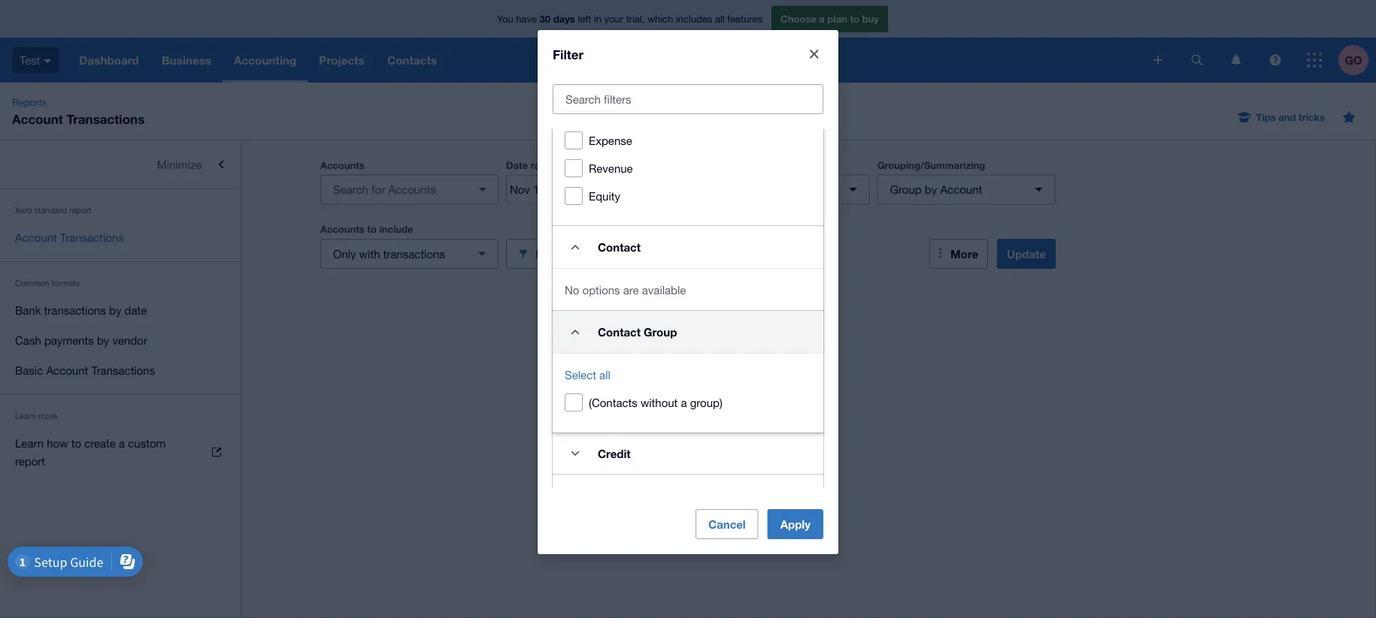 Task type: locate. For each thing, give the bounding box(es) containing it.
select
[[565, 368, 596, 382]]

1 learn from the top
[[15, 412, 36, 422]]

transactions down formats
[[44, 304, 106, 317]]

report down learn more at the left of page
[[15, 455, 45, 468]]

to left buy
[[850, 13, 860, 25]]

contact down no options are available
[[598, 326, 641, 339]]

transactions inside popup button
[[383, 247, 445, 261]]

learn
[[15, 412, 36, 422], [15, 437, 44, 450]]

1 vertical spatial group
[[644, 326, 677, 339]]

standard
[[34, 206, 67, 215]]

account down payments
[[46, 364, 88, 377]]

by left date
[[109, 304, 121, 317]]

1 vertical spatial contact
[[598, 326, 641, 339]]

all inside "button"
[[600, 368, 611, 382]]

2 vertical spatial a
[[119, 437, 125, 450]]

1 vertical spatial learn
[[15, 437, 44, 450]]

transactions up minimize button
[[66, 111, 145, 126]]

2 horizontal spatial to
[[850, 13, 860, 25]]

transactions down the cash payments by vendor link
[[91, 364, 155, 377]]

options
[[583, 283, 620, 297]]

transactions
[[66, 111, 145, 126], [60, 231, 124, 244], [91, 364, 155, 377]]

svg image inside test popup button
[[44, 59, 51, 63]]

by down grouping/summarizing
[[925, 183, 937, 196]]

0 vertical spatial all
[[715, 13, 725, 25]]

go
[[1345, 53, 1362, 67]]

1 vertical spatial a
[[681, 396, 687, 409]]

1 vertical spatial transactions
[[44, 304, 106, 317]]

cancel button
[[696, 510, 759, 540]]

tips and tricks
[[1256, 111, 1325, 123]]

minimize
[[157, 158, 202, 171]]

expand image
[[560, 439, 590, 469]]

to inside learn how to create a custom report
[[71, 437, 81, 450]]

a left plan
[[819, 13, 825, 25]]

account down the reports link
[[12, 111, 63, 126]]

all
[[715, 13, 725, 25], [600, 368, 611, 382]]

filter dialog
[[538, 0, 839, 555]]

0 horizontal spatial all
[[600, 368, 611, 382]]

equity
[[589, 189, 620, 203]]

a inside learn how to create a custom report
[[119, 437, 125, 450]]

1 horizontal spatial transactions
[[383, 247, 445, 261]]

to
[[850, 13, 860, 25], [367, 224, 377, 235], [71, 437, 81, 450]]

1 vertical spatial all
[[600, 368, 611, 382]]

filter down select start date field
[[535, 247, 563, 261]]

a right create
[[119, 437, 125, 450]]

filter inside filter dialog
[[553, 46, 584, 62]]

report inside learn how to create a custom report
[[15, 455, 45, 468]]

trial,
[[626, 13, 645, 25]]

1 contact from the top
[[598, 241, 641, 254]]

1 horizontal spatial all
[[715, 13, 725, 25]]

2 accounts from the top
[[320, 224, 365, 235]]

2 horizontal spatial a
[[819, 13, 825, 25]]

to right how
[[71, 437, 81, 450]]

cash
[[15, 334, 41, 347]]

2 contact from the top
[[598, 326, 641, 339]]

a
[[819, 13, 825, 25], [681, 396, 687, 409], [119, 437, 125, 450]]

0 vertical spatial learn
[[15, 412, 36, 422]]

filter
[[553, 46, 584, 62], [535, 247, 563, 261]]

account down grouping/summarizing
[[940, 183, 982, 196]]

features
[[727, 13, 763, 25]]

accounts up accounts to include
[[320, 159, 365, 171]]

cancel
[[708, 518, 746, 532]]

revenue
[[589, 162, 633, 175]]

date
[[125, 304, 147, 317]]

0 horizontal spatial to
[[71, 437, 81, 450]]

0 vertical spatial to
[[850, 13, 860, 25]]

svg image
[[1232, 55, 1241, 66]]

buy
[[862, 13, 879, 25]]

0 vertical spatial filter
[[553, 46, 584, 62]]

0 horizontal spatial a
[[119, 437, 125, 450]]

you have 30 days left in your trial, which includes all features
[[497, 13, 763, 25]]

are
[[623, 283, 639, 297]]

by for vendor
[[97, 334, 109, 347]]

without
[[641, 396, 678, 409]]

only with transactions
[[333, 247, 445, 261]]

2 vertical spatial by
[[97, 334, 109, 347]]

by left vendor
[[97, 334, 109, 347]]

group inside popup button
[[890, 183, 922, 196]]

navigation
[[68, 38, 1143, 83]]

1 horizontal spatial to
[[367, 224, 377, 235]]

a left the group) at the right of page
[[681, 396, 687, 409]]

2 vertical spatial transactions
[[91, 364, 155, 377]]

reports account transactions
[[12, 96, 145, 126]]

1 accounts from the top
[[320, 159, 365, 171]]

transactions
[[383, 247, 445, 261], [44, 304, 106, 317]]

create
[[84, 437, 116, 450]]

learn left more
[[15, 412, 36, 422]]

0 vertical spatial contact
[[598, 241, 641, 254]]

1 horizontal spatial report
[[69, 206, 91, 215]]

learn down learn more at the left of page
[[15, 437, 44, 450]]

0 vertical spatial transactions
[[66, 111, 145, 126]]

1 vertical spatial to
[[367, 224, 377, 235]]

Select end date field
[[581, 176, 654, 204]]

1 vertical spatial by
[[109, 304, 121, 317]]

learn how to create a custom report link
[[0, 429, 241, 477]]

transactions inside the reports account transactions
[[66, 111, 145, 126]]

accounts up only
[[320, 224, 365, 235]]

bank transactions by date
[[15, 304, 147, 317]]

only
[[333, 247, 356, 261]]

all right select
[[600, 368, 611, 382]]

common formats
[[15, 279, 80, 288]]

all left features
[[715, 13, 725, 25]]

1 horizontal spatial group
[[890, 183, 922, 196]]

contact
[[598, 241, 641, 254], [598, 326, 641, 339]]

transactions down xero standard report
[[60, 231, 124, 244]]

in
[[594, 13, 602, 25]]

to left include
[[367, 224, 377, 235]]

transactions down include
[[383, 247, 445, 261]]

how
[[47, 437, 68, 450]]

accounts to include
[[320, 224, 413, 235]]

1 vertical spatial report
[[15, 455, 45, 468]]

learn inside learn how to create a custom report
[[15, 437, 44, 450]]

report up account transactions
[[69, 206, 91, 215]]

(contacts without a group)
[[589, 396, 723, 409]]

choose
[[781, 13, 817, 25]]

basic account transactions
[[15, 364, 155, 377]]

choose a plan to buy
[[781, 13, 879, 25]]

group down available
[[644, 326, 677, 339]]

date
[[506, 159, 528, 171]]

1 vertical spatial accounts
[[320, 224, 365, 235]]

0 vertical spatial transactions
[[383, 247, 445, 261]]

1 vertical spatial filter
[[535, 247, 563, 261]]

group by account
[[890, 183, 982, 196]]

account
[[12, 111, 63, 126], [940, 183, 982, 196], [15, 231, 57, 244], [46, 364, 88, 377]]

svg image
[[1307, 53, 1322, 68], [1192, 55, 1203, 66], [1270, 55, 1281, 66], [1154, 56, 1163, 65], [44, 59, 51, 63]]

collapse image
[[560, 317, 590, 347]]

filter down days at the top left of the page
[[553, 46, 584, 62]]

Select start date field
[[507, 176, 580, 204]]

a inside go banner
[[819, 13, 825, 25]]

0 vertical spatial by
[[925, 183, 937, 196]]

0 vertical spatial accounts
[[320, 159, 365, 171]]

contact up no options are available
[[598, 241, 641, 254]]

group
[[890, 183, 922, 196], [644, 326, 677, 339]]

group inside filter dialog
[[644, 326, 677, 339]]

0 vertical spatial a
[[819, 13, 825, 25]]

0 vertical spatial group
[[890, 183, 922, 196]]

no
[[565, 283, 579, 297]]

test
[[20, 54, 40, 67]]

all inside go banner
[[715, 13, 725, 25]]

0 horizontal spatial report
[[15, 455, 45, 468]]

2 vertical spatial to
[[71, 437, 81, 450]]

1 horizontal spatial a
[[681, 396, 687, 409]]

group down grouping/summarizing
[[890, 183, 922, 196]]

more
[[38, 412, 57, 422]]

by inside popup button
[[925, 183, 937, 196]]

basic
[[15, 364, 43, 377]]

by for date
[[109, 304, 121, 317]]

2 learn from the top
[[15, 437, 44, 450]]

0 horizontal spatial group
[[644, 326, 677, 339]]



Task type: vqa. For each thing, say whether or not it's contained in the screenshot.
1st Accounts from the bottom
yes



Task type: describe. For each thing, give the bounding box(es) containing it.
contact group
[[598, 326, 677, 339]]

update button
[[997, 239, 1056, 269]]

your
[[604, 13, 624, 25]]

includes
[[676, 13, 712, 25]]

which
[[648, 13, 673, 25]]

xero
[[15, 206, 32, 215]]

basic account transactions link
[[0, 356, 241, 386]]

custom
[[128, 437, 166, 450]]

learn for learn how to create a custom report
[[15, 437, 44, 450]]

(contacts
[[589, 396, 638, 409]]

include
[[379, 224, 413, 235]]

group)
[[690, 396, 723, 409]]

available
[[642, 283, 686, 297]]

plan
[[828, 13, 847, 25]]

filter inside filter button
[[535, 247, 563, 261]]

cash payments by vendor
[[15, 334, 147, 347]]

left
[[578, 13, 591, 25]]

tricks
[[1299, 111, 1325, 123]]

learn how to create a custom report
[[15, 437, 166, 468]]

select all
[[565, 368, 611, 382]]

go banner
[[0, 0, 1376, 83]]

transactions for reports account transactions
[[66, 111, 145, 126]]

tips and tricks button
[[1229, 105, 1334, 129]]

vendor
[[112, 334, 147, 347]]

only with transactions button
[[320, 239, 499, 269]]

account transactions
[[15, 231, 124, 244]]

go button
[[1339, 38, 1376, 83]]

with
[[359, 247, 380, 261]]

filter button
[[506, 239, 684, 269]]

days
[[553, 13, 575, 25]]

navigation inside go banner
[[68, 38, 1143, 83]]

range
[[531, 159, 558, 171]]

tips
[[1256, 111, 1276, 123]]

reports link
[[6, 95, 53, 110]]

credit
[[598, 447, 631, 461]]

account down xero
[[15, 231, 57, 244]]

Search filters field
[[554, 85, 823, 113]]

learn for learn more
[[15, 412, 36, 422]]

1 vertical spatial transactions
[[60, 231, 124, 244]]

0 vertical spatial report
[[69, 206, 91, 215]]

account transactions link
[[0, 223, 241, 253]]

apply
[[780, 518, 811, 532]]

formats
[[52, 279, 80, 288]]

apply button
[[768, 510, 824, 540]]

contact for contact group
[[598, 326, 641, 339]]

grouping/summarizing
[[877, 159, 985, 171]]

have
[[516, 13, 537, 25]]

account inside popup button
[[940, 183, 982, 196]]

this
[[563, 159, 581, 171]]

minimize button
[[0, 150, 241, 180]]

select all button
[[565, 366, 611, 384]]

transactions for basic account transactions
[[91, 364, 155, 377]]

0 horizontal spatial transactions
[[44, 304, 106, 317]]

accounts for accounts to include
[[320, 224, 365, 235]]

no options are available
[[565, 283, 686, 297]]

common
[[15, 279, 49, 288]]

to inside go banner
[[850, 13, 860, 25]]

reports
[[12, 96, 47, 108]]

more button
[[930, 239, 988, 269]]

learn more
[[15, 412, 57, 422]]

account inside the reports account transactions
[[12, 111, 63, 126]]

bank transactions by date link
[[0, 296, 241, 326]]

and
[[1279, 111, 1296, 123]]

date range this month
[[506, 159, 612, 171]]

more
[[951, 247, 979, 261]]

accounts for accounts
[[320, 159, 365, 171]]

group by account button
[[877, 175, 1056, 205]]

payments
[[44, 334, 94, 347]]

a inside filter dialog
[[681, 396, 687, 409]]

expense
[[589, 134, 632, 147]]

update
[[1007, 247, 1046, 261]]

close image
[[799, 39, 830, 69]]

xero standard report
[[15, 206, 91, 215]]

contact for contact
[[598, 241, 641, 254]]

collapse image
[[560, 232, 590, 262]]

you
[[497, 13, 513, 25]]

30
[[540, 13, 551, 25]]

bank
[[15, 304, 41, 317]]

test button
[[0, 38, 68, 83]]

cash payments by vendor link
[[0, 326, 241, 356]]

month
[[584, 159, 612, 171]]



